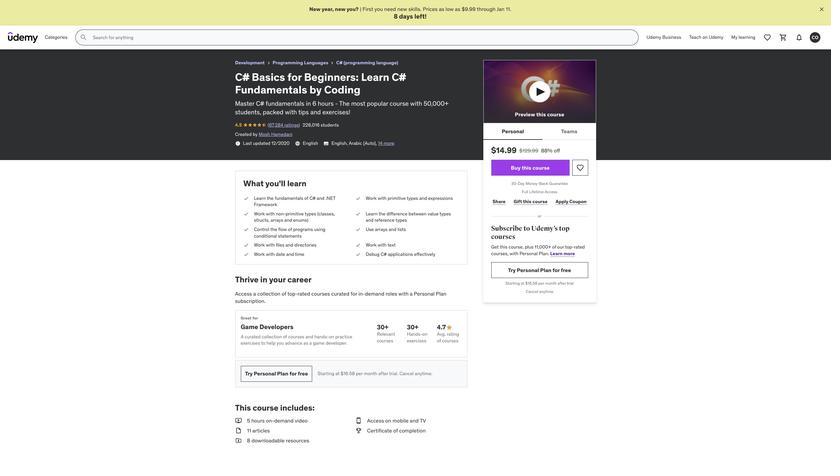 Task type: locate. For each thing, give the bounding box(es) containing it.
1 horizontal spatial 8
[[394, 12, 398, 20]]

the inside control the flow of programs using conditional statements
[[270, 227, 277, 233]]

after
[[558, 281, 566, 286], [378, 371, 388, 377]]

personal down preview
[[502, 128, 524, 135]]

with up reference at the top of the page
[[378, 195, 387, 201]]

0 horizontal spatial 30+
[[377, 324, 389, 332]]

1 vertical spatial per
[[356, 371, 363, 377]]

my
[[732, 34, 738, 40]]

4.7
[[437, 324, 446, 332]]

learn up reference at the top of the page
[[366, 211, 378, 217]]

month left trial.
[[364, 371, 377, 377]]

1 horizontal spatial starting
[[506, 281, 520, 286]]

(classes,
[[317, 211, 335, 217]]

this right buy
[[522, 165, 532, 171]]

our
[[557, 244, 564, 250]]

and inside great for game developers a curated collection of courses and hands-on practice exercises to help you advance as a game developer.
[[306, 334, 313, 340]]

at for starting at $16.58 per month after trial. cancel anytime.
[[336, 371, 340, 377]]

1 vertical spatial arrays
[[375, 227, 388, 233]]

month inside starting at $16.58 per month after trial cancel anytime
[[545, 281, 557, 286]]

arrays down reference at the top of the page
[[375, 227, 388, 233]]

date
[[276, 251, 285, 257]]

programming
[[273, 60, 303, 66]]

course down lifetime
[[533, 199, 548, 205]]

coding
[[324, 83, 361, 97]]

as
[[439, 6, 444, 12], [455, 6, 460, 12], [304, 341, 308, 347]]

2 vertical spatial access
[[367, 418, 384, 424]]

access up "certificate"
[[367, 418, 384, 424]]

cancel for anytime.
[[400, 371, 414, 377]]

you right help in the bottom left of the page
[[277, 341, 284, 347]]

1 vertical spatial 8
[[247, 438, 250, 444]]

try for topmost the try personal plan for free link
[[508, 267, 516, 274]]

rated inside access a collection of top-rated courses curated for in-demand roles with a personal plan subscription.
[[298, 291, 310, 297]]

access inside access a collection of top-rated courses curated for in-demand roles with a personal plan subscription.
[[235, 291, 252, 297]]

2 vertical spatial the
[[270, 227, 277, 233]]

and down non-
[[284, 217, 292, 223]]

0 horizontal spatial a
[[253, 291, 256, 297]]

0 vertical spatial curated
[[331, 291, 349, 297]]

1 horizontal spatial primitive
[[388, 195, 406, 201]]

1 horizontal spatial free
[[561, 267, 571, 274]]

as left low
[[439, 6, 444, 12]]

small image for access on mobile and tv
[[355, 417, 362, 425]]

xsmall image for work with files and directories
[[243, 242, 249, 249]]

starting
[[506, 281, 520, 286], [318, 371, 334, 377]]

need
[[384, 6, 396, 12]]

closed captions image
[[324, 141, 329, 146]]

0 horizontal spatial in
[[260, 275, 267, 285]]

on up developer.
[[329, 334, 334, 340]]

work with files and directories
[[254, 242, 317, 248]]

learn inside c# basics for beginners: learn c# fundamentals by coding master c# fundamentals in 6 hours - the most popular course with 50,000+ students, packed with tips and exercises!
[[361, 70, 389, 84]]

learn up framework
[[254, 195, 266, 201]]

primitive up difference
[[388, 195, 406, 201]]

with
[[410, 99, 422, 107], [285, 108, 297, 116], [378, 195, 387, 201], [266, 211, 275, 217], [266, 242, 275, 248], [378, 242, 387, 248], [510, 251, 519, 257], [266, 251, 275, 257], [399, 291, 409, 297]]

at inside thrive in your career element
[[336, 371, 340, 377]]

cancel inside thrive in your career element
[[400, 371, 414, 377]]

and inside learn the difference between value types and reference types
[[366, 217, 374, 223]]

the inside learn the difference between value types and reference types
[[379, 211, 386, 217]]

0 horizontal spatial after
[[378, 371, 388, 377]]

with inside work with non-primitive types (classes, structs, arrays and enums)
[[266, 211, 275, 217]]

to inside subscribe to udemy's top courses
[[524, 225, 530, 233]]

course for buy this course
[[533, 165, 550, 171]]

0 horizontal spatial hours
[[251, 418, 265, 424]]

0 vertical spatial hours
[[318, 99, 334, 107]]

0 horizontal spatial primitive
[[286, 211, 304, 217]]

0 vertical spatial at
[[521, 281, 524, 286]]

learn
[[361, 70, 389, 84], [254, 195, 266, 201], [366, 211, 378, 217], [550, 251, 563, 257]]

0 vertical spatial starting
[[506, 281, 520, 286]]

2 horizontal spatial access
[[545, 190, 557, 195]]

subscription.
[[235, 298, 266, 305]]

month inside thrive in your career element
[[364, 371, 377, 377]]

learn inside learn the difference between value types and reference types
[[366, 211, 378, 217]]

buy this course button
[[491, 160, 570, 176]]

a
[[241, 334, 244, 340]]

beginners:
[[304, 70, 359, 84]]

1 horizontal spatial by
[[310, 83, 322, 97]]

the for difference
[[379, 211, 386, 217]]

0 vertical spatial per
[[539, 281, 544, 286]]

0 horizontal spatial $16.58
[[341, 371, 355, 377]]

0 horizontal spatial access
[[235, 291, 252, 297]]

the for flow
[[270, 227, 277, 233]]

fundamentals down learn
[[275, 195, 303, 201]]

try for the try personal plan for free link in thrive in your career element
[[245, 371, 253, 377]]

personal inside access a collection of top-rated courses curated for in-demand roles with a personal plan subscription.
[[414, 291, 435, 297]]

day
[[518, 181, 525, 186]]

and inside learn the fundamentals of c# and .net framework
[[317, 195, 325, 201]]

most
[[351, 99, 365, 107]]

fundamentals inside learn the fundamentals of c# and .net framework
[[275, 195, 303, 201]]

c# down language)
[[392, 70, 406, 84]]

access for access on mobile and tv
[[367, 418, 384, 424]]

primitive
[[388, 195, 406, 201], [286, 211, 304, 217]]

1 horizontal spatial as
[[439, 6, 444, 12]]

top- down career
[[288, 291, 298, 297]]

submit search image
[[80, 34, 88, 42]]

on inside great for game developers a curated collection of courses and hands-on practice exercises to help you advance as a game developer.
[[329, 334, 334, 340]]

a right roles
[[410, 291, 413, 297]]

the up reference at the top of the page
[[379, 211, 386, 217]]

learn inside learn the fundamentals of c# and .net framework
[[254, 195, 266, 201]]

0 horizontal spatial by
[[253, 131, 258, 137]]

this inside buy this course button
[[522, 165, 532, 171]]

plan
[[540, 267, 552, 274], [436, 291, 446, 297], [277, 371, 288, 377]]

access inside 30-day money-back guarantee full lifetime access
[[545, 190, 557, 195]]

of up the advance
[[283, 334, 287, 340]]

exercises down a
[[241, 341, 260, 347]]

0 vertical spatial demand
[[365, 291, 384, 297]]

0 vertical spatial arrays
[[271, 217, 283, 223]]

course up back
[[533, 165, 550, 171]]

effectively
[[414, 251, 435, 257]]

work inside work with non-primitive types (classes, structs, arrays and enums)
[[254, 211, 265, 217]]

anytime.
[[415, 371, 433, 377]]

cancel for anytime
[[526, 289, 538, 294]]

game
[[241, 323, 258, 331]]

the inside learn the fundamentals of c# and .net framework
[[267, 195, 274, 201]]

small image left 5
[[235, 417, 242, 425]]

1 vertical spatial top-
[[288, 291, 298, 297]]

access for access a collection of top-rated courses curated for in-demand roles with a personal plan subscription.
[[235, 291, 252, 297]]

1 vertical spatial cancel
[[400, 371, 414, 377]]

as right the advance
[[304, 341, 308, 347]]

mosh hamedani link
[[259, 131, 293, 137]]

starting inside thrive in your career element
[[318, 371, 334, 377]]

course language image
[[295, 141, 300, 146]]

this for gift
[[523, 199, 532, 205]]

new up days
[[397, 6, 407, 12]]

free inside thrive in your career element
[[298, 371, 308, 377]]

xsmall image
[[266, 60, 271, 66], [235, 141, 240, 146], [355, 227, 361, 233], [355, 242, 361, 249]]

1 horizontal spatial arrays
[[375, 227, 388, 233]]

1 vertical spatial at
[[336, 371, 340, 377]]

1 vertical spatial the
[[379, 211, 386, 217]]

courses down relevant
[[377, 338, 393, 344]]

1 30+ from the left
[[377, 324, 389, 332]]

per for trial.
[[356, 371, 363, 377]]

0 horizontal spatial udemy
[[647, 34, 661, 40]]

relevant
[[377, 332, 395, 338]]

0 vertical spatial plan
[[540, 267, 552, 274]]

0 horizontal spatial cancel
[[400, 371, 414, 377]]

for down 'programming languages' link
[[287, 70, 302, 84]]

1 horizontal spatial rated
[[574, 244, 585, 250]]

and down 6
[[310, 108, 321, 116]]

1 vertical spatial try
[[245, 371, 253, 377]]

0 horizontal spatial you
[[277, 341, 284, 347]]

2 horizontal spatial plan
[[540, 267, 552, 274]]

to left help in the bottom left of the page
[[261, 341, 265, 347]]

small image for 5 hours on-demand video
[[235, 417, 242, 425]]

8 down need in the top left of the page
[[394, 12, 398, 20]]

0 horizontal spatial month
[[364, 371, 377, 377]]

hours left -
[[318, 99, 334, 107]]

work for work with primitive types and expressions
[[366, 195, 377, 201]]

categories
[[45, 34, 67, 40]]

first
[[363, 6, 373, 12]]

(programming
[[344, 60, 375, 66]]

1 horizontal spatial plan
[[436, 291, 446, 297]]

30-
[[511, 181, 518, 186]]

1 vertical spatial starting
[[318, 371, 334, 377]]

0 vertical spatial by
[[310, 83, 322, 97]]

buy
[[511, 165, 521, 171]]

at inside starting at $16.58 per month after trial cancel anytime
[[521, 281, 524, 286]]

the
[[267, 195, 274, 201], [379, 211, 386, 217], [270, 227, 277, 233]]

|
[[360, 6, 361, 12]]

and left lists
[[389, 227, 396, 233]]

with right roles
[[399, 291, 409, 297]]

30+ inside 30+ hands-on exercises
[[407, 324, 419, 332]]

0 vertical spatial try personal plan for free
[[508, 267, 571, 274]]

1 horizontal spatial a
[[309, 341, 312, 347]]

after for trial.
[[378, 371, 388, 377]]

courses up the advance
[[288, 334, 304, 340]]

1 vertical spatial try personal plan for free
[[245, 371, 308, 377]]

try personal plan for free link inside thrive in your career element
[[241, 366, 312, 382]]

after left trial.
[[378, 371, 388, 377]]

0 horizontal spatial per
[[356, 371, 363, 377]]

0 vertical spatial cancel
[[526, 289, 538, 294]]

starting inside starting at $16.58 per month after trial cancel anytime
[[506, 281, 520, 286]]

of inside access a collection of top-rated courses curated for in-demand roles with a personal plan subscription.
[[282, 291, 286, 297]]

0 vertical spatial after
[[558, 281, 566, 286]]

personal down help in the bottom left of the page
[[254, 371, 276, 377]]

demand left roles
[[365, 291, 384, 297]]

fundamentals up packed
[[266, 99, 304, 107]]

new left you? in the left of the page
[[335, 6, 346, 12]]

access down back
[[545, 190, 557, 195]]

xsmall image for work
[[355, 242, 361, 249]]

xsmall image for use
[[355, 227, 361, 233]]

after inside thrive in your career element
[[378, 371, 388, 377]]

on right teach
[[703, 34, 708, 40]]

1 horizontal spatial at
[[521, 281, 524, 286]]

small image up small icon
[[355, 417, 362, 425]]

preview this course button
[[483, 60, 596, 124]]

curated down game
[[245, 334, 261, 340]]

0 vertical spatial in
[[306, 99, 311, 107]]

month
[[545, 281, 557, 286], [364, 371, 377, 377]]

the left flow
[[270, 227, 277, 233]]

courses down career
[[311, 291, 330, 297]]

1 horizontal spatial in
[[306, 99, 311, 107]]

0 horizontal spatial top-
[[288, 291, 298, 297]]

1 new from the left
[[335, 6, 346, 12]]

this inside preview this course button
[[536, 111, 546, 118]]

1 horizontal spatial udemy
[[709, 34, 724, 40]]

demand down "this course includes:"
[[274, 418, 294, 424]]

top-
[[565, 244, 574, 250], [288, 291, 298, 297]]

1 vertical spatial $16.58
[[341, 371, 355, 377]]

c# down work with text
[[381, 251, 387, 257]]

0 vertical spatial try
[[508, 267, 516, 274]]

1 horizontal spatial you
[[375, 6, 383, 12]]

1 horizontal spatial 30+
[[407, 324, 419, 332]]

as inside great for game developers a curated collection of courses and hands-on practice exercises to help you advance as a game developer.
[[304, 341, 308, 347]]

this up courses,
[[500, 244, 508, 250]]

free down the advance
[[298, 371, 308, 377]]

days
[[399, 12, 413, 20]]

by left mosh
[[253, 131, 258, 137]]

top- right our
[[565, 244, 574, 250]]

0 horizontal spatial 8
[[247, 438, 250, 444]]

0 horizontal spatial curated
[[245, 334, 261, 340]]

rated down career
[[298, 291, 310, 297]]

small image
[[446, 324, 453, 331], [235, 417, 242, 425], [355, 417, 362, 425], [235, 427, 242, 435], [235, 438, 242, 445]]

small image for 8 downloadable resources
[[235, 438, 242, 445]]

0 vertical spatial rated
[[574, 244, 585, 250]]

through
[[477, 6, 496, 12]]

try personal plan for free link up starting at $16.58 per month after trial cancel anytime
[[491, 263, 588, 279]]

exercises inside great for game developers a curated collection of courses and hands-on practice exercises to help you advance as a game developer.
[[241, 341, 260, 347]]

buy this course
[[511, 165, 550, 171]]

small image left downloadable
[[235, 438, 242, 445]]

0 vertical spatial to
[[524, 225, 530, 233]]

(67,284
[[268, 122, 283, 128]]

8 down 11 at the left of page
[[247, 438, 250, 444]]

per inside thrive in your career element
[[356, 371, 363, 377]]

1 horizontal spatial per
[[539, 281, 544, 286]]

1 vertical spatial fundamentals
[[275, 195, 303, 201]]

notifications image
[[795, 34, 803, 42]]

control the flow of programs using conditional statements
[[254, 227, 326, 239]]

1 vertical spatial by
[[253, 131, 258, 137]]

in left your
[[260, 275, 267, 285]]

try personal plan for free link down help in the bottom left of the page
[[241, 366, 312, 382]]

1 vertical spatial try personal plan for free link
[[241, 366, 312, 382]]

c# left the '.net'
[[310, 195, 316, 201]]

a left game
[[309, 341, 312, 347]]

$16.58 inside starting at $16.58 per month after trial cancel anytime
[[525, 281, 538, 286]]

c# (programming language)
[[336, 60, 398, 66]]

0 horizontal spatial free
[[298, 371, 308, 377]]

c# up beginners:
[[336, 60, 343, 66]]

try personal plan for free inside thrive in your career element
[[245, 371, 308, 377]]

my learning link
[[728, 30, 760, 46]]

money-
[[526, 181, 539, 186]]

1 vertical spatial access
[[235, 291, 252, 297]]

0 vertical spatial collection
[[257, 291, 280, 297]]

xsmall image left the use
[[355, 227, 361, 233]]

try personal plan for free
[[508, 267, 571, 274], [245, 371, 308, 377]]

shopping cart with 0 items image
[[779, 34, 787, 42]]

in
[[306, 99, 311, 107], [260, 275, 267, 285]]

this inside gift this course link
[[523, 199, 532, 205]]

new
[[335, 6, 346, 12], [397, 6, 407, 12]]

course,
[[509, 244, 524, 250]]

try inside thrive in your career element
[[245, 371, 253, 377]]

c# down development link
[[235, 70, 249, 84]]

0 horizontal spatial plan
[[277, 371, 288, 377]]

english, arabic
[[331, 140, 362, 146]]

1 vertical spatial demand
[[274, 418, 294, 424]]

learn for learn more
[[550, 251, 563, 257]]

1 horizontal spatial after
[[558, 281, 566, 286]]

0 horizontal spatial new
[[335, 6, 346, 12]]

apply coupon button
[[554, 195, 588, 208]]

curated inside access a collection of top-rated courses curated for in-demand roles with a personal plan subscription.
[[331, 291, 349, 297]]

with inside access a collection of top-rated courses curated for in-demand roles with a personal plan subscription.
[[399, 291, 409, 297]]

learn down the c# (programming language) link
[[361, 70, 389, 84]]

tab list
[[483, 124, 596, 140]]

xsmall image for work with date and time
[[243, 251, 249, 258]]

by inside c# basics for beginners: learn c# fundamentals by coding master c# fundamentals in 6 hours - the most popular course with 50,000+ students, packed with tips and exercises!
[[310, 83, 322, 97]]

work for work with text
[[366, 242, 377, 248]]

udemy left business
[[647, 34, 661, 40]]

gift this course link
[[512, 195, 549, 208]]

to
[[524, 225, 530, 233], [261, 341, 265, 347]]

for right great
[[253, 316, 258, 321]]

resources
[[286, 438, 309, 444]]

personal down the plus
[[520, 251, 538, 257]]

$16.58 for starting at $16.58 per month after trial cancel anytime
[[525, 281, 538, 286]]

30+ relevant courses
[[377, 324, 395, 344]]

0 vertical spatial free
[[561, 267, 571, 274]]

to inside great for game developers a curated collection of courses and hands-on practice exercises to help you advance as a game developer.
[[261, 341, 265, 347]]

month up anytime
[[545, 281, 557, 286]]

work with text
[[366, 242, 396, 248]]

xsmall image left last
[[235, 141, 240, 146]]

what you'll learn
[[243, 178, 307, 189]]

1 horizontal spatial try personal plan for free
[[508, 267, 571, 274]]

work for work with non-primitive types (classes, structs, arrays and enums)
[[254, 211, 265, 217]]

basics
[[252, 70, 285, 84]]

small image left 11 at the left of page
[[235, 427, 242, 435]]

xsmall image for control the flow of programs using conditional statements
[[243, 227, 249, 233]]

of down the avg.
[[437, 338, 441, 344]]

of left our
[[552, 244, 556, 250]]

after for trial
[[558, 281, 566, 286]]

and up game
[[306, 334, 313, 340]]

access up subscription.
[[235, 291, 252, 297]]

prices
[[423, 6, 438, 12]]

try
[[508, 267, 516, 274], [245, 371, 253, 377]]

game
[[313, 341, 325, 347]]

1 horizontal spatial to
[[524, 225, 530, 233]]

close image
[[819, 6, 825, 13]]

1 vertical spatial collection
[[262, 334, 282, 340]]

2 30+ from the left
[[407, 324, 419, 332]]

time
[[295, 251, 304, 257]]

0 vertical spatial fundamentals
[[266, 99, 304, 107]]

learn the difference between value types and reference types
[[366, 211, 451, 223]]

mobile
[[393, 418, 409, 424]]

1 vertical spatial curated
[[245, 334, 261, 340]]

at
[[521, 281, 524, 286], [336, 371, 340, 377]]

hours right 5
[[251, 418, 265, 424]]

0 horizontal spatial try personal plan for free
[[245, 371, 308, 377]]

0 horizontal spatial rated
[[298, 291, 310, 297]]

0 horizontal spatial try personal plan for free link
[[241, 366, 312, 382]]

per inside starting at $16.58 per month after trial cancel anytime
[[539, 281, 544, 286]]

per
[[539, 281, 544, 286], [356, 371, 363, 377]]

subscribe to udemy's top courses
[[491, 225, 570, 241]]

0 horizontal spatial to
[[261, 341, 265, 347]]

$16.58 inside thrive in your career element
[[341, 371, 355, 377]]

tv
[[420, 418, 426, 424]]

5 hours on-demand video
[[247, 418, 308, 424]]

starting at $16.58 per month after trial. cancel anytime.
[[318, 371, 433, 377]]

a up subscription.
[[253, 291, 256, 297]]

xsmall image
[[330, 60, 335, 66], [243, 195, 249, 202], [355, 195, 361, 202], [243, 211, 249, 217], [355, 211, 361, 217], [243, 227, 249, 233], [243, 242, 249, 249], [243, 251, 249, 258], [355, 251, 361, 258]]

course inside c# basics for beginners: learn c# fundamentals by coding master c# fundamentals in 6 hours - the most popular course with 50,000+ students, packed with tips and exercises!
[[390, 99, 409, 107]]

0 vertical spatial you
[[375, 6, 383, 12]]

certificate
[[367, 428, 392, 434]]

this inside get this course, plus 11,000+ of our top-rated courses, with personal plan.
[[500, 244, 508, 250]]

with left 50,000+
[[410, 99, 422, 107]]

cancel left anytime
[[526, 289, 538, 294]]

on left the avg.
[[422, 332, 428, 338]]

xsmall image for last
[[235, 141, 240, 146]]

and inside c# basics for beginners: learn c# fundamentals by coding master c# fundamentals in 6 hours - the most popular course with 50,000+ students, packed with tips and exercises!
[[310, 108, 321, 116]]

you?
[[347, 6, 359, 12]]

0 vertical spatial top-
[[565, 244, 574, 250]]

collection inside great for game developers a curated collection of courses and hands-on practice exercises to help you advance as a game developer.
[[262, 334, 282, 340]]

xsmall image for learn the difference between value types and reference types
[[355, 211, 361, 217]]

0 vertical spatial access
[[545, 190, 557, 195]]

video
[[295, 418, 308, 424]]

udemy left my
[[709, 34, 724, 40]]

0 horizontal spatial starting
[[318, 371, 334, 377]]

1 vertical spatial plan
[[436, 291, 446, 297]]

1 vertical spatial hours
[[251, 418, 265, 424]]

demand
[[365, 291, 384, 297], [274, 418, 294, 424]]

of inside get this course, plus 11,000+ of our top-rated courses, with personal plan.
[[552, 244, 556, 250]]

$16.58 for starting at $16.58 per month after trial. cancel anytime.
[[341, 371, 355, 377]]

1 vertical spatial month
[[364, 371, 377, 377]]

cancel right trial.
[[400, 371, 414, 377]]

great for game developers a curated collection of courses and hands-on practice exercises to help you advance as a game developer.
[[241, 316, 352, 347]]

on left mobile
[[385, 418, 391, 424]]

after inside starting at $16.58 per month after trial cancel anytime
[[558, 281, 566, 286]]

new year, new you? | first you need new skills. prices as low as $9.99 through jan 11. 8 days left!
[[309, 6, 511, 20]]

0 vertical spatial month
[[545, 281, 557, 286]]

0 horizontal spatial try
[[245, 371, 253, 377]]

for left in-
[[351, 291, 357, 297]]

the up framework
[[267, 195, 274, 201]]

30+ for 30+ relevant courses
[[377, 324, 389, 332]]

this right preview
[[536, 111, 546, 118]]

.net
[[326, 195, 336, 201]]

more right 14
[[384, 140, 394, 146]]

articles
[[252, 428, 270, 434]]

month for trial.
[[364, 371, 377, 377]]

1 vertical spatial in
[[260, 275, 267, 285]]

1 horizontal spatial month
[[545, 281, 557, 286]]

30+ inside 30+ relevant courses
[[377, 324, 389, 332]]

of down learn
[[304, 195, 308, 201]]

cancel inside starting at $16.58 per month after trial cancel anytime
[[526, 289, 538, 294]]

between
[[409, 211, 427, 217]]

1 horizontal spatial access
[[367, 418, 384, 424]]

arrays down non-
[[271, 217, 283, 223]]

as right low
[[455, 6, 460, 12]]

courses down subscribe
[[491, 233, 515, 241]]

by up 6
[[310, 83, 322, 97]]

types up "enums)"
[[305, 211, 316, 217]]



Task type: vqa. For each thing, say whether or not it's contained in the screenshot.
YOU
yes



Task type: describe. For each thing, give the bounding box(es) containing it.
228,016
[[303, 122, 320, 128]]

hours inside c# basics for beginners: learn c# fundamentals by coding master c# fundamentals in 6 hours - the most popular course with 50,000+ students, packed with tips and exercises!
[[318, 99, 334, 107]]

50,000+
[[424, 99, 449, 107]]

collection inside access a collection of top-rated courses curated for in-demand roles with a personal plan subscription.
[[257, 291, 280, 297]]

exercises!
[[322, 108, 350, 116]]

students
[[321, 122, 339, 128]]

arrays inside work with non-primitive types (classes, structs, arrays and enums)
[[271, 217, 283, 223]]

the for fundamentals
[[267, 195, 274, 201]]

this for preview
[[536, 111, 546, 118]]

thrive in your career
[[235, 275, 312, 285]]

difference
[[387, 211, 408, 217]]

types inside work with non-primitive types (classes, structs, arrays and enums)
[[305, 211, 316, 217]]

,
[[376, 140, 377, 146]]

small image for 11 articles
[[235, 427, 242, 435]]

advance
[[285, 341, 302, 347]]

guarantee
[[549, 181, 568, 186]]

of inside great for game developers a curated collection of courses and hands-on practice exercises to help you advance as a game developer.
[[283, 334, 287, 340]]

what
[[243, 178, 264, 189]]

228,016 students
[[303, 122, 339, 128]]

(67,284 ratings)
[[268, 122, 300, 128]]

top
[[559, 225, 570, 233]]

teams button
[[543, 124, 596, 140]]

teach on udemy link
[[685, 30, 728, 46]]

at for starting at $16.58 per month after trial cancel anytime
[[521, 281, 524, 286]]

courses inside great for game developers a curated collection of courses and hands-on practice exercises to help you advance as a game developer.
[[288, 334, 304, 340]]

with left date
[[266, 251, 275, 257]]

rated inside get this course, plus 11,000+ of our top-rated courses, with personal plan.
[[574, 244, 585, 250]]

for inside c# basics for beginners: learn c# fundamentals by coding master c# fundamentals in 6 hours - the most popular course with 50,000+ students, packed with tips and exercises!
[[287, 70, 302, 84]]

left!
[[415, 12, 427, 20]]

of inside avg. rating of courses
[[437, 338, 441, 344]]

course for preview this course
[[547, 111, 564, 118]]

english, arabic [auto] , 14 more
[[331, 140, 394, 146]]

gift this course
[[514, 199, 548, 205]]

types down difference
[[396, 217, 407, 223]]

courses inside access a collection of top-rated courses curated for in-demand roles with a personal plan subscription.
[[311, 291, 330, 297]]

you inside great for game developers a curated collection of courses and hands-on practice exercises to help you advance as a game developer.
[[277, 341, 284, 347]]

with left tips on the left of page
[[285, 108, 297, 116]]

plan.
[[539, 251, 549, 257]]

xsmall image for learn the fundamentals of c# and .net framework
[[243, 195, 249, 202]]

debug c# applications effectively
[[366, 251, 435, 257]]

programs
[[293, 227, 313, 233]]

great
[[241, 316, 252, 321]]

udemy's
[[531, 225, 558, 233]]

jan
[[497, 6, 505, 12]]

value
[[428, 211, 439, 217]]

downloadable
[[252, 438, 285, 444]]

avg.
[[437, 332, 446, 338]]

developer.
[[326, 341, 347, 347]]

and left time
[[286, 251, 294, 257]]

debug
[[366, 251, 380, 257]]

wishlist image
[[764, 34, 772, 42]]

c# inside learn the fundamentals of c# and .net framework
[[310, 195, 316, 201]]

hands-
[[314, 334, 329, 340]]

teach
[[689, 34, 702, 40]]

14
[[378, 140, 383, 146]]

demand inside access a collection of top-rated courses curated for in-demand roles with a personal plan subscription.
[[365, 291, 384, 297]]

free for the try personal plan for free link in thrive in your career element
[[298, 371, 308, 377]]

students,
[[235, 108, 261, 116]]

help
[[267, 341, 276, 347]]

get this course, plus 11,000+ of our top-rated courses, with personal plan.
[[491, 244, 585, 257]]

popular
[[367, 99, 388, 107]]

starting for starting at $16.58 per month after trial cancel anytime
[[506, 281, 520, 286]]

lifetime
[[529, 190, 544, 195]]

of down access on mobile and tv
[[393, 428, 398, 434]]

co
[[812, 34, 819, 40]]

curated inside great for game developers a curated collection of courses and hands-on practice exercises to help you advance as a game developer.
[[245, 334, 261, 340]]

course up on-
[[253, 403, 278, 413]]

on inside 30+ hands-on exercises
[[422, 332, 428, 338]]

1 horizontal spatial more
[[564, 251, 575, 257]]

using
[[314, 227, 326, 233]]

exercises inside 30+ hands-on exercises
[[407, 338, 426, 344]]

thrive
[[235, 275, 259, 285]]

11 articles
[[247, 428, 270, 434]]

starting for starting at $16.58 per month after trial. cancel anytime.
[[318, 371, 334, 377]]

4.5
[[235, 122, 242, 128]]

back
[[539, 181, 548, 186]]

conditional
[[254, 233, 277, 239]]

14 more button
[[378, 140, 394, 147]]

per for trial
[[539, 281, 544, 286]]

a inside great for game developers a curated collection of courses and hands-on practice exercises to help you advance as a game developer.
[[309, 341, 312, 347]]

this for buy
[[522, 165, 532, 171]]

categories button
[[41, 30, 71, 46]]

my learning
[[732, 34, 756, 40]]

thrive in your career element
[[235, 275, 467, 388]]

starting at $16.58 per month after trial cancel anytime
[[506, 281, 574, 294]]

last
[[243, 140, 252, 146]]

learn for learn the fundamentals of c# and .net framework
[[254, 195, 266, 201]]

directories
[[294, 242, 317, 248]]

for down the advance
[[290, 371, 297, 377]]

c# (programming language) link
[[336, 59, 398, 67]]

personal inside get this course, plus 11,000+ of our top-rated courses, with personal plan.
[[520, 251, 538, 257]]

2 new from the left
[[397, 6, 407, 12]]

with left files
[[266, 242, 275, 248]]

2 horizontal spatial as
[[455, 6, 460, 12]]

udemy image
[[8, 32, 38, 43]]

Search for anything text field
[[92, 32, 631, 43]]

$14.99
[[491, 145, 517, 156]]

with inside get this course, plus 11,000+ of our top-rated courses, with personal plan.
[[510, 251, 519, 257]]

wishlist image
[[576, 164, 584, 172]]

xsmall image up the "basics"
[[266, 60, 271, 66]]

work for work with files and directories
[[254, 242, 265, 248]]

preview this course
[[515, 111, 564, 118]]

in inside c# basics for beginners: learn c# fundamentals by coding master c# fundamentals in 6 hours - the most popular course with 50,000+ students, packed with tips and exercises!
[[306, 99, 311, 107]]

-
[[335, 99, 338, 107]]

courses inside subscribe to udemy's top courses
[[491, 233, 515, 241]]

completion
[[399, 428, 426, 434]]

primitive inside work with non-primitive types (classes, structs, arrays and enums)
[[286, 211, 304, 217]]

updated
[[253, 140, 270, 146]]

get
[[491, 244, 499, 250]]

c# up students,
[[256, 99, 264, 107]]

30+ hands-on exercises
[[407, 324, 428, 344]]

8 inside the new year, new you? | first you need new skills. prices as low as $9.99 through jan 11. 8 days left!
[[394, 12, 398, 20]]

6
[[313, 99, 316, 107]]

top- inside get this course, plus 11,000+ of our top-rated courses, with personal plan.
[[565, 244, 574, 250]]

xsmall image for debug c# applications effectively
[[355, 251, 361, 258]]

personal inside button
[[502, 128, 524, 135]]

0 vertical spatial more
[[384, 140, 394, 146]]

small image inside thrive in your career element
[[446, 324, 453, 331]]

you inside the new year, new you? | first you need new skills. prices as low as $9.99 through jan 11. 8 days left!
[[375, 6, 383, 12]]

2 udemy from the left
[[709, 34, 724, 40]]

0 vertical spatial try personal plan for free link
[[491, 263, 588, 279]]

and up between
[[419, 195, 427, 201]]

and down the statements
[[286, 242, 293, 248]]

11
[[247, 428, 251, 434]]

trial
[[567, 281, 574, 286]]

roles
[[386, 291, 397, 297]]

try personal plan for free for topmost the try personal plan for free link
[[508, 267, 571, 274]]

30+ for 30+ hands-on exercises
[[407, 324, 419, 332]]

types up between
[[407, 195, 418, 201]]

avg. rating of courses
[[437, 332, 459, 344]]

on-
[[266, 418, 274, 424]]

year,
[[322, 6, 334, 12]]

learn for learn the difference between value types and reference types
[[366, 211, 378, 217]]

development
[[235, 60, 265, 66]]

and left tv
[[410, 418, 419, 424]]

of inside control the flow of programs using conditional statements
[[288, 227, 292, 233]]

work for work with date and time
[[254, 251, 265, 257]]

for inside great for game developers a curated collection of courses and hands-on practice exercises to help you advance as a game developer.
[[253, 316, 258, 321]]

2 horizontal spatial a
[[410, 291, 413, 297]]

xsmall image for work with primitive types and expressions
[[355, 195, 361, 202]]

2 vertical spatial plan
[[277, 371, 288, 377]]

0 horizontal spatial demand
[[274, 418, 294, 424]]

1 udemy from the left
[[647, 34, 661, 40]]

applications
[[388, 251, 413, 257]]

courses inside avg. rating of courses
[[442, 338, 458, 344]]

for down 'learn more' link at the right of page
[[553, 267, 560, 274]]

of inside learn the fundamentals of c# and .net framework
[[304, 195, 308, 201]]

types right value
[[440, 211, 451, 217]]

subscribe
[[491, 225, 522, 233]]

with left text
[[378, 242, 387, 248]]

courses inside 30+ relevant courses
[[377, 338, 393, 344]]

for inside access a collection of top-rated courses curated for in-demand roles with a personal plan subscription.
[[351, 291, 357, 297]]

new
[[309, 6, 321, 12]]

small image
[[355, 427, 362, 435]]

full
[[522, 190, 528, 195]]

framework
[[254, 202, 277, 208]]

work with non-primitive types (classes, structs, arrays and enums)
[[254, 211, 335, 223]]

try personal plan for free for the try personal plan for free link in thrive in your career element
[[245, 371, 308, 377]]

last updated 12/2020
[[243, 140, 290, 146]]

reference
[[375, 217, 395, 223]]

packed
[[263, 108, 284, 116]]

apply coupon
[[556, 199, 587, 205]]

xsmall image for work with non-primitive types (classes, structs, arrays and enums)
[[243, 211, 249, 217]]

plan inside access a collection of top-rated courses curated for in-demand roles with a personal plan subscription.
[[436, 291, 446, 297]]

free for topmost the try personal plan for free link
[[561, 267, 571, 274]]

fundamentals inside c# basics for beginners: learn c# fundamentals by coding master c# fundamentals in 6 hours - the most popular course with 50,000+ students, packed with tips and exercises!
[[266, 99, 304, 107]]

udemy business link
[[643, 30, 685, 46]]

tab list containing personal
[[483, 124, 596, 140]]

this for get
[[500, 244, 508, 250]]

career
[[288, 275, 312, 285]]

top- inside access a collection of top-rated courses curated for in-demand roles with a personal plan subscription.
[[288, 291, 298, 297]]

month for trial
[[545, 281, 557, 286]]

personal up starting at $16.58 per month after trial cancel anytime
[[517, 267, 539, 274]]

text
[[388, 242, 396, 248]]

course for gift this course
[[533, 199, 548, 205]]

off
[[554, 147, 560, 154]]

and inside work with non-primitive types (classes, structs, arrays and enums)
[[284, 217, 292, 223]]

structs,
[[254, 217, 270, 223]]



